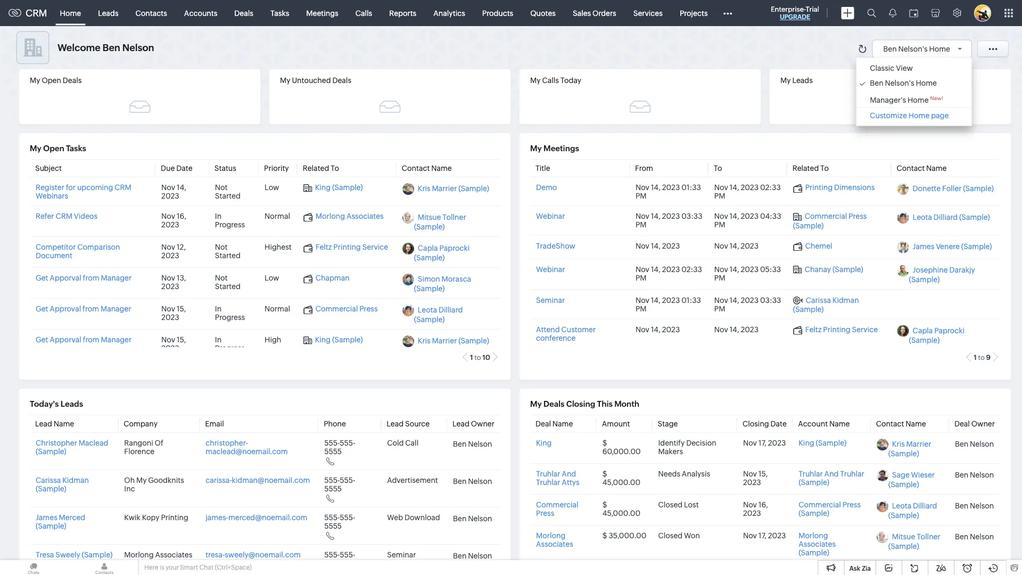 Task type: describe. For each thing, give the bounding box(es) containing it.
kwik
[[124, 513, 141, 522]]

josephine darakjy (sample) link
[[910, 266, 976, 284]]

deal name link
[[536, 420, 573, 428]]

555-555- 5555 for kidman@noemail.com
[[325, 476, 356, 493]]

closed for closed won
[[659, 531, 683, 540]]

feltz for leftmost feltz printing service link
[[316, 243, 332, 251]]

to link
[[714, 164, 723, 172]]

1 vertical spatial calls
[[543, 76, 559, 85]]

high
[[265, 335, 281, 344]]

1 vertical spatial commercial press
[[536, 501, 579, 518]]

get apporval from manager for nov 15, 2023
[[36, 335, 132, 344]]

smart
[[180, 564, 198, 571]]

oh my goodknits inc
[[124, 476, 184, 493]]

1 vertical spatial paprocki
[[935, 326, 965, 335]]

manager's home new!
[[871, 95, 944, 104]]

lost
[[685, 501, 699, 509]]

carissa-
[[206, 476, 232, 485]]

0 vertical spatial leota
[[913, 213, 933, 221]]

dilliard for normal
[[439, 306, 463, 314]]

1 horizontal spatial carissa kidman (sample)
[[794, 296, 860, 313]]

get for low
[[36, 274, 48, 282]]

today
[[561, 76, 582, 85]]

my for my meetings
[[531, 144, 542, 153]]

deals right untouched
[[333, 76, 352, 85]]

from for low
[[83, 274, 99, 282]]

0 vertical spatial nelson's
[[899, 44, 928, 53]]

commercial down truhlar and truhlar (sample)
[[799, 501, 842, 509]]

nov 14, 2023 for attend customer conference
[[636, 325, 681, 334]]

deal for deal name
[[536, 420, 551, 428]]

in progress for commercial press
[[215, 304, 245, 322]]

james for james merced (sample)
[[36, 513, 57, 522]]

nov 15, 2023 for get apporval from manager
[[161, 335, 186, 352]]

1 vertical spatial nov 16, 2023
[[744, 501, 769, 518]]

$ 45,000.00 for closed
[[603, 501, 641, 518]]

nov inside nov 14, 2023 05:33 pm
[[715, 265, 729, 273]]

identify
[[659, 439, 685, 447]]

in for king
[[215, 335, 222, 344]]

1 horizontal spatial nov 14, 2023 03:33 pm
[[715, 296, 782, 313]]

deals up deal name
[[544, 400, 565, 409]]

0 horizontal spatial 16,
[[177, 212, 186, 220]]

and for (sample)
[[825, 470, 839, 478]]

printing inside 'link'
[[806, 183, 833, 192]]

mitsue tollner (sample) for nov 17, 2023
[[889, 533, 941, 551]]

0 horizontal spatial closing
[[567, 400, 596, 409]]

01:33 for nov 14, 2023 03:33 pm
[[682, 296, 702, 304]]

17, for morlong associates (sample)
[[759, 531, 767, 540]]

deal for deal owner
[[955, 420, 971, 428]]

0 vertical spatial tasks
[[271, 9, 289, 17]]

contacts link
[[127, 0, 176, 26]]

christopher maclead (sample)
[[36, 439, 108, 456]]

0 vertical spatial paprocki
[[440, 244, 470, 252]]

owner for deal owner
[[972, 420, 996, 428]]

account
[[799, 420, 829, 428]]

0 vertical spatial leota dilliard (sample) link
[[913, 213, 991, 221]]

leota dilliard (sample) for nov 16, 2023
[[889, 502, 938, 520]]

0 horizontal spatial morlong associates link
[[304, 212, 384, 221]]

5555 for kidman@noemail.com
[[325, 485, 342, 493]]

leota for normal
[[418, 306, 437, 314]]

1 horizontal spatial morlong associates
[[316, 212, 384, 220]]

my calls today
[[531, 76, 582, 85]]

nov inside nov 12, 2023
[[161, 243, 175, 251]]

chemel
[[806, 241, 833, 250]]

2 vertical spatial 15,
[[759, 470, 768, 478]]

1 vertical spatial meetings
[[544, 144, 580, 153]]

wieser
[[912, 471, 936, 479]]

leota for nov 16, 2023
[[893, 502, 912, 510]]

1 to 10
[[470, 353, 491, 361]]

date for due date
[[176, 164, 193, 172]]

tradeshow
[[536, 241, 576, 250]]

conference
[[536, 334, 576, 342]]

1 vertical spatial commercial press (sample)
[[799, 501, 862, 518]]

1 horizontal spatial 03:33
[[761, 296, 782, 304]]

kidman@noemail.com
[[232, 476, 310, 485]]

1 vertical spatial commercial press link
[[536, 501, 579, 518]]

james-
[[206, 513, 229, 522]]

accounts link
[[176, 0, 226, 26]]

king (sample) link for high
[[304, 335, 363, 345]]

normal for commercial
[[265, 304, 290, 313]]

morlong associates (sample)
[[799, 531, 836, 557]]

1 vertical spatial capla paprocki (sample)
[[910, 326, 965, 344]]

competitor comparison document
[[36, 243, 120, 260]]

home inside manager's home new!
[[908, 96, 929, 104]]

sales
[[573, 9, 591, 17]]

1 for my meetings
[[975, 353, 978, 361]]

in for morlong
[[215, 212, 222, 220]]

nov 14, 2023 01:33 pm for nov 14, 2023 03:33 pm
[[636, 296, 702, 313]]

get apporval from manager link for nov 13, 2023
[[36, 274, 132, 282]]

in progress for morlong associates
[[215, 212, 245, 229]]

home down manager's home new!
[[909, 111, 930, 120]]

my untouched deals
[[280, 76, 352, 85]]

chapman
[[316, 274, 350, 282]]

1 for my open tasks
[[470, 353, 473, 361]]

0 vertical spatial ben nelson's home
[[884, 44, 951, 53]]

Other Modules field
[[717, 5, 740, 22]]

account name link
[[799, 420, 851, 428]]

makers
[[659, 447, 684, 456]]

home up the welcome
[[60, 9, 81, 17]]

get apporval from manager link for nov 15, 2023
[[36, 335, 132, 344]]

chemel link
[[794, 241, 833, 251]]

closed for closed lost
[[659, 501, 683, 509]]

05:33
[[761, 265, 782, 273]]

$ for king
[[603, 439, 608, 447]]

month
[[615, 400, 640, 409]]

1 vertical spatial kidman
[[62, 476, 89, 485]]

services
[[634, 9, 663, 17]]

to for my meetings
[[979, 353, 986, 361]]

0 vertical spatial carissa kidman (sample) link
[[794, 296, 860, 313]]

progress for king
[[215, 344, 245, 352]]

0 vertical spatial ben nelson's home link
[[884, 44, 967, 53]]

0 horizontal spatial capla paprocki (sample)
[[414, 244, 470, 262]]

tollner for nov 17, 2023
[[918, 533, 941, 541]]

chanay (sample)
[[805, 265, 864, 273]]

lead source
[[387, 420, 430, 428]]

simon morasca (sample) link
[[414, 275, 472, 293]]

calendar image
[[910, 9, 919, 17]]

darakjy
[[950, 266, 976, 274]]

related to for first related to 'link' from the right
[[793, 164, 829, 172]]

tollner for normal
[[443, 213, 467, 221]]

source
[[405, 420, 430, 428]]

kwik kopy printing
[[124, 513, 188, 522]]

$ for commercial press
[[603, 501, 608, 509]]

2 to from the left
[[714, 164, 723, 172]]

1 vertical spatial ben nelson's home link
[[860, 79, 969, 87]]

manager for low
[[101, 274, 132, 282]]

calls link
[[347, 0, 381, 26]]

trial
[[806, 5, 820, 13]]

apporval for nov 13, 2023
[[50, 274, 81, 282]]

1 horizontal spatial 02:33
[[761, 183, 781, 192]]

0 horizontal spatial carissa kidman (sample) link
[[36, 476, 89, 493]]

and for attys
[[562, 470, 577, 478]]

ask zia
[[850, 565, 872, 572]]

my open deals
[[30, 76, 82, 85]]

attys
[[562, 478, 580, 487]]

marrier for high
[[432, 336, 457, 345]]

cold call
[[387, 439, 419, 447]]

james venere (sample) link
[[913, 242, 993, 251]]

donette foller (sample) link
[[913, 184, 995, 193]]

0 vertical spatial commercial press link
[[304, 304, 378, 314]]

0 vertical spatial dilliard
[[934, 213, 958, 221]]

pm inside nov 14, 2023 05:33 pm
[[715, 273, 726, 282]]

1 horizontal spatial capla paprocki (sample) link
[[910, 326, 965, 344]]

welcome
[[58, 42, 100, 53]]

nov 14, 2023 01:33 pm for nov 14, 2023 02:33 pm
[[636, 183, 702, 200]]

lead owner link
[[453, 420, 495, 428]]

here is your smart chat (ctrl+space)
[[144, 564, 252, 571]]

0 horizontal spatial calls
[[356, 9, 373, 17]]

lead owner
[[453, 420, 495, 428]]

lead name link
[[35, 420, 74, 428]]

leota dilliard (sample) link for normal
[[414, 306, 463, 324]]

my inside the oh my goodknits inc
[[136, 476, 147, 485]]

competitor
[[36, 243, 76, 251]]

2023 inside nov 13, 2023
[[161, 282, 179, 291]]

morlong inside "morlong associates (sample)"
[[799, 531, 829, 540]]

refer crm videos
[[36, 212, 98, 220]]

(sample) inside 'christopher maclead (sample)'
[[36, 447, 66, 456]]

(sample) inside the simon morasca (sample)
[[414, 284, 445, 293]]

leads link
[[90, 0, 127, 26]]

1 horizontal spatial morlong associates link
[[536, 531, 574, 548]]

customize home page
[[871, 111, 950, 120]]

not for 13,
[[215, 274, 228, 282]]

press inside commercial press
[[536, 509, 555, 518]]

1 vertical spatial 02:33
[[682, 265, 703, 273]]

my for my deals closing this month
[[531, 400, 542, 409]]

rangoni
[[124, 439, 153, 447]]

nov 14, 2023 for tradeshow
[[636, 241, 681, 250]]

meetings link
[[298, 0, 347, 26]]

14, inside nov 14, 2023 04:33 pm
[[730, 212, 740, 220]]

james venere (sample)
[[913, 242, 993, 251]]

decision
[[687, 439, 717, 447]]

nov inside nov 14, 2023 04:33 pm
[[715, 212, 729, 220]]

webinar link for nov 14, 2023 02:33 pm
[[536, 265, 566, 273]]

0 vertical spatial meetings
[[306, 9, 339, 17]]

555-555- 5555 for merced@noemail.com
[[325, 513, 356, 530]]

open for tasks
[[43, 144, 64, 153]]

0 vertical spatial nov 14, 2023 02:33 pm
[[715, 183, 781, 200]]

1 vertical spatial carissa
[[36, 476, 61, 485]]

stage
[[658, 420, 678, 428]]

chats image
[[0, 560, 67, 575]]

kris for high
[[418, 336, 431, 345]]

partner
[[387, 559, 413, 568]]

1 vertical spatial feltz printing service link
[[794, 325, 879, 335]]

truhlar and truhlar (sample) link
[[799, 470, 865, 487]]

0 horizontal spatial capla paprocki (sample) link
[[414, 244, 470, 262]]

2 related to link from the left
[[793, 164, 829, 172]]

competitor comparison document link
[[36, 243, 120, 260]]

tresa sweely (sample)
[[36, 551, 113, 559]]

sage wieser (sample) link
[[889, 471, 936, 489]]

amount
[[602, 420, 631, 428]]

$ 35,000.00
[[603, 531, 647, 540]]

my for my untouched deals
[[280, 76, 291, 85]]

demo link
[[536, 183, 557, 192]]

2023 inside nov 12, 2023
[[161, 251, 179, 260]]

0 vertical spatial commercial press (sample) link
[[794, 212, 868, 230]]

(sample) inside "morlong associates (sample)"
[[799, 548, 830, 557]]

low for king (sample)
[[265, 183, 279, 192]]

kris for low
[[418, 184, 431, 193]]

0 horizontal spatial crm
[[26, 8, 47, 19]]

enterprise-trial upgrade
[[771, 5, 820, 21]]

0 horizontal spatial morlong associates
[[124, 551, 192, 559]]

nov 14, 2023 04:33 pm
[[715, 212, 782, 229]]

1 horizontal spatial crm
[[56, 212, 72, 220]]

1 horizontal spatial closing
[[743, 420, 770, 428]]

reports
[[390, 9, 417, 17]]

account name
[[799, 420, 851, 428]]

3 to from the left
[[821, 164, 829, 172]]

1 vertical spatial tasks
[[66, 144, 86, 153]]

email link
[[205, 420, 224, 428]]

priority
[[264, 164, 289, 172]]

pm inside nov 14, 2023 04:33 pm
[[715, 220, 726, 229]]

sage wieser (sample)
[[889, 471, 936, 489]]

0 vertical spatial nov 16, 2023
[[161, 212, 186, 229]]

nov inside nov 13, 2023
[[161, 274, 175, 282]]

0 horizontal spatial commercial press
[[316, 304, 378, 313]]

feltz printing service for leftmost feltz printing service link
[[316, 243, 388, 251]]

1 vertical spatial nelson's
[[886, 79, 915, 87]]

(sample) inside josephine darakjy (sample)
[[910, 275, 941, 284]]

of
[[155, 439, 163, 447]]

email
[[205, 420, 224, 428]]

apporval for nov 15, 2023
[[50, 335, 81, 344]]

home up classic view link
[[930, 44, 951, 53]]

king (sample) for low
[[315, 183, 363, 192]]

nov 12, 2023
[[161, 243, 186, 260]]

started for nov 12, 2023
[[215, 251, 241, 260]]



Task type: locate. For each thing, give the bounding box(es) containing it.
2 normal from the top
[[265, 304, 290, 313]]

open down the welcome
[[42, 76, 61, 85]]

tasks up for
[[66, 144, 86, 153]]

0 vertical spatial 15,
[[177, 304, 186, 313]]

leota dilliard (sample) down "sage wieser (sample)"
[[889, 502, 938, 520]]

related for first related to 'link' from the right
[[793, 164, 820, 172]]

1 horizontal spatial feltz
[[806, 325, 822, 334]]

1 vertical spatial feltz printing service
[[806, 325, 879, 334]]

1 vertical spatial nov 14, 2023 02:33 pm
[[636, 265, 703, 282]]

1 related from the left
[[303, 164, 329, 172]]

seminar up attend
[[536, 296, 565, 304]]

5555 for maclead@noemail.com
[[325, 447, 342, 456]]

signals element
[[883, 0, 904, 26]]

2 vertical spatial nov 15, 2023
[[744, 470, 768, 487]]

progress for morlong
[[215, 220, 245, 229]]

marrier inside kris marrier (sample)
[[907, 440, 932, 448]]

leota dilliard (sample) down 'foller'
[[913, 213, 991, 221]]

1 vertical spatial low
[[265, 274, 279, 282]]

1 1 from the left
[[470, 353, 473, 361]]

deals link
[[226, 0, 262, 26]]

not started down status
[[215, 183, 241, 200]]

1 from from the top
[[83, 274, 99, 282]]

and inside truhlar and truhlar attys
[[562, 470, 577, 478]]

1 $ from the top
[[603, 439, 608, 447]]

and down deal name
[[562, 470, 577, 478]]

0 horizontal spatial nov 14, 2023 03:33 pm
[[636, 212, 703, 229]]

0 vertical spatial kris marrier (sample)
[[418, 184, 490, 193]]

christopher- maclead@noemail.com link
[[206, 439, 288, 456]]

0 vertical spatial date
[[176, 164, 193, 172]]

webinar for nov 14, 2023 03:33 pm
[[536, 212, 566, 220]]

capla for the capla paprocki (sample) "link" to the left
[[418, 244, 438, 252]]

0 vertical spatial 17,
[[759, 439, 767, 447]]

1 get apporval from manager link from the top
[[36, 274, 132, 282]]

dilliard down the simon morasca (sample)
[[439, 306, 463, 314]]

dilliard down "sage wieser (sample)"
[[914, 502, 938, 510]]

0 vertical spatial not
[[215, 183, 228, 192]]

attend customer conference link
[[536, 325, 596, 342]]

2 vertical spatial king (sample)
[[799, 439, 847, 447]]

calls
[[356, 9, 373, 17], [543, 76, 559, 85]]

2 started from the top
[[215, 251, 241, 260]]

2 and from the left
[[825, 470, 839, 478]]

tasks link
[[262, 0, 298, 26]]

1 vertical spatial nov 15, 2023
[[161, 335, 186, 352]]

dilliard
[[934, 213, 958, 221], [439, 306, 463, 314], [914, 502, 938, 510]]

maclead@noemail.com
[[206, 447, 288, 456]]

kris for nov 17, 2023
[[893, 440, 906, 448]]

2 1 from the left
[[975, 353, 978, 361]]

crm left 'home' link on the top left of the page
[[26, 8, 47, 19]]

king (sample) link for nov 17, 2023
[[799, 439, 847, 447]]

reports link
[[381, 0, 425, 26]]

nov 17, 2023
[[744, 439, 787, 447], [744, 531, 787, 540]]

2 vertical spatial leads
[[61, 400, 83, 409]]

carissa down christopher
[[36, 476, 61, 485]]

king (sample) link for low
[[304, 183, 363, 192]]

feltz
[[316, 243, 332, 251], [806, 325, 822, 334]]

feltz printing service for bottom feltz printing service link
[[806, 325, 879, 334]]

45,000.00 for closed lost
[[603, 509, 641, 518]]

1 not started from the top
[[215, 183, 241, 200]]

$ up $ 35,000.00 at the bottom right of the page
[[603, 501, 608, 509]]

manager for high
[[101, 335, 132, 344]]

2 closed from the top
[[659, 531, 683, 540]]

webinar link down tradeshow link
[[536, 265, 566, 273]]

0 horizontal spatial to
[[475, 353, 481, 361]]

not right 12,
[[215, 243, 228, 251]]

carissa kidman (sample) link down chanay (sample) link
[[794, 296, 860, 313]]

3 from from the top
[[83, 335, 99, 344]]

merced@noemail.com
[[229, 513, 308, 522]]

webinar
[[536, 212, 566, 220], [536, 265, 566, 273]]

inc
[[124, 485, 135, 493]]

manager's
[[871, 96, 907, 104]]

2 vertical spatial not started
[[215, 274, 241, 291]]

45,000.00 down 60,000.00
[[603, 478, 641, 487]]

kris inside kris marrier (sample)
[[893, 440, 906, 448]]

create menu image
[[842, 7, 855, 19]]

ben nelson's home link up classic view link
[[884, 44, 967, 53]]

3 not from the top
[[215, 274, 228, 282]]

1 in progress from the top
[[215, 212, 245, 229]]

marrier for nov 17, 2023
[[907, 440, 932, 448]]

status link
[[215, 164, 236, 172]]

leota dilliard (sample) down the simon morasca (sample)
[[414, 306, 463, 324]]

leota
[[913, 213, 933, 221], [418, 306, 437, 314], [893, 502, 912, 510]]

my deals closing this month
[[531, 400, 640, 409]]

1 apporval from the top
[[50, 274, 81, 282]]

1 horizontal spatial related to link
[[793, 164, 829, 172]]

15, for get approval from manager
[[177, 304, 186, 313]]

1 vertical spatial ben nelson's home
[[871, 79, 938, 87]]

feltz for bottom feltz printing service link
[[806, 325, 822, 334]]

due date
[[161, 164, 193, 172]]

deals down the welcome
[[63, 76, 82, 85]]

leads for my leads
[[793, 76, 813, 85]]

2 horizontal spatial crm
[[115, 183, 131, 192]]

morasca
[[442, 275, 472, 283]]

related up printing dimensions 'link'
[[793, 164, 820, 172]]

0 vertical spatial feltz
[[316, 243, 332, 251]]

here
[[144, 564, 158, 571]]

carissa kidman (sample) down chanay (sample) link
[[794, 296, 860, 313]]

contact name
[[402, 164, 452, 172], [897, 164, 948, 172], [877, 420, 927, 428]]

1 horizontal spatial tasks
[[271, 9, 289, 17]]

mitsue tollner (sample) link for normal
[[414, 213, 467, 231]]

leads for today's leads
[[61, 400, 83, 409]]

deal owner
[[955, 420, 996, 428]]

17,
[[759, 439, 767, 447], [759, 531, 767, 540]]

4 555-555- 5555 from the top
[[325, 551, 356, 568]]

leota dilliard (sample) link down 'foller'
[[913, 213, 991, 221]]

2 owner from the left
[[972, 420, 996, 428]]

1 vertical spatial feltz
[[806, 325, 822, 334]]

carissa-kidman@noemail.com link
[[206, 476, 310, 485]]

1 horizontal spatial deal
[[955, 420, 971, 428]]

1 vertical spatial nov 14, 2023 03:33 pm
[[715, 296, 782, 313]]

service for leftmost feltz printing service link
[[363, 243, 388, 251]]

seminar for seminar partner
[[387, 551, 416, 559]]

0 horizontal spatial mitsue tollner (sample) link
[[414, 213, 467, 231]]

60,000.00
[[603, 447, 641, 456]]

0 vertical spatial nov 17, 2023
[[744, 439, 787, 447]]

truhlar and truhlar attys
[[536, 470, 580, 487]]

contact for related to
[[402, 164, 430, 172]]

kidman down 'christopher maclead (sample)'
[[62, 476, 89, 485]]

closed left lost at bottom right
[[659, 501, 683, 509]]

is
[[160, 564, 164, 571]]

not for 12,
[[215, 243, 228, 251]]

nov 14, 2023
[[161, 183, 186, 200], [636, 241, 681, 250], [715, 241, 759, 250], [636, 325, 681, 334], [715, 325, 759, 334]]

james-merced@noemail.com
[[206, 513, 308, 522]]

leota down the simon morasca (sample)
[[418, 306, 437, 314]]

get apporval from manager down the competitor comparison document 'link' on the left top of page
[[36, 274, 132, 282]]

tradeshow link
[[536, 241, 576, 250]]

0 vertical spatial get apporval from manager link
[[36, 274, 132, 282]]

1 nov 14, 2023 01:33 pm from the top
[[636, 183, 702, 200]]

priority link
[[264, 164, 289, 172]]

amount link
[[602, 420, 631, 428]]

progress for commercial
[[215, 313, 245, 322]]

2 vertical spatial marrier
[[907, 440, 932, 448]]

15, for get apporval from manager
[[177, 335, 186, 344]]

from
[[636, 164, 654, 172]]

started
[[215, 192, 241, 200], [215, 251, 241, 260], [215, 282, 241, 291]]

from for normal
[[83, 304, 99, 313]]

in progress
[[215, 212, 245, 229], [215, 304, 245, 322], [215, 335, 245, 352]]

commercial down printing dimensions 'link'
[[805, 212, 848, 220]]

contact name link for related to
[[402, 164, 452, 172]]

1 01:33 from the top
[[682, 183, 702, 192]]

3 in from the top
[[215, 335, 222, 344]]

1 vertical spatial get apporval from manager
[[36, 335, 132, 344]]

3 lead from the left
[[453, 420, 470, 428]]

ben nelson's home down view
[[871, 79, 938, 87]]

0 vertical spatial not started
[[215, 183, 241, 200]]

capla for right the capla paprocki (sample) "link"
[[913, 326, 934, 335]]

2 horizontal spatial leads
[[793, 76, 813, 85]]

1 vertical spatial get apporval from manager link
[[36, 335, 132, 344]]

$ 45,000.00 up $ 35,000.00 at the bottom right of the page
[[603, 501, 641, 518]]

ben nelson's home link
[[884, 44, 967, 53], [860, 79, 969, 87]]

dilliard for nov 16, 2023
[[914, 502, 938, 510]]

rangoni of florence
[[124, 439, 163, 456]]

related to link up printing dimensions 'link'
[[793, 164, 829, 172]]

0 horizontal spatial leads
[[61, 400, 83, 409]]

marrier for low
[[432, 184, 457, 193]]

2 progress from the top
[[215, 313, 245, 322]]

classic
[[871, 64, 895, 72]]

2 to from the left
[[979, 353, 986, 361]]

1 5555 from the top
[[325, 447, 342, 456]]

1 vertical spatial 16,
[[759, 501, 769, 509]]

commercial down chapman
[[316, 304, 358, 313]]

0 horizontal spatial kidman
[[62, 476, 89, 485]]

555-555- 5555 for maclead@noemail.com
[[325, 439, 356, 456]]

low for chapman
[[265, 274, 279, 282]]

and
[[562, 470, 577, 478], [825, 470, 839, 478]]

enterprise-
[[771, 5, 806, 13]]

2 deal from the left
[[955, 420, 971, 428]]

seminar link
[[536, 296, 565, 304]]

1 horizontal spatial james
[[913, 242, 935, 251]]

related to right priority link
[[303, 164, 339, 172]]

donette
[[913, 184, 941, 193]]

leota dilliard (sample) link down "sage wieser (sample)"
[[889, 502, 938, 520]]

1 horizontal spatial mitsue tollner (sample)
[[889, 533, 941, 551]]

and down account name
[[825, 470, 839, 478]]

home up new!
[[917, 79, 938, 87]]

commercial press link down attys
[[536, 501, 579, 518]]

related to up printing dimensions 'link'
[[793, 164, 829, 172]]

1 webinar from the top
[[536, 212, 566, 220]]

4 5555 from the top
[[325, 559, 342, 568]]

commercial press (sample) up chemel
[[794, 212, 868, 230]]

get down get approval from manager
[[36, 335, 48, 344]]

45,000.00 up $ 35,000.00 at the bottom right of the page
[[603, 509, 641, 518]]

2 vertical spatial crm
[[56, 212, 72, 220]]

lead right source
[[453, 420, 470, 428]]

1 vertical spatial webinar
[[536, 265, 566, 273]]

1 horizontal spatial seminar
[[536, 296, 565, 304]]

45,000.00 for needs analysis
[[603, 478, 641, 487]]

commercial press down attys
[[536, 501, 579, 518]]

in progress for king (sample)
[[215, 335, 245, 352]]

james merced (sample) link
[[36, 513, 85, 530]]

2 vertical spatial not
[[215, 274, 228, 282]]

contacts image
[[71, 560, 138, 575]]

1 closed from the top
[[659, 501, 683, 509]]

2 lead from the left
[[387, 420, 404, 428]]

page
[[932, 111, 950, 120]]

2 webinar from the top
[[536, 265, 566, 273]]

1 related to link from the left
[[303, 164, 339, 172]]

$ 45,000.00 down 60,000.00
[[603, 470, 641, 487]]

1 related to from the left
[[303, 164, 339, 172]]

0 horizontal spatial nov 14, 2023 02:33 pm
[[636, 265, 703, 282]]

1 get apporval from manager from the top
[[36, 274, 132, 282]]

apporval down 'approval'
[[50, 335, 81, 344]]

to left '9'
[[979, 353, 986, 361]]

king (sample)
[[315, 183, 363, 192], [315, 335, 363, 344], [799, 439, 847, 447]]

chanay (sample) link
[[794, 265, 864, 274]]

tasks right deals link
[[271, 9, 289, 17]]

contact for account name
[[877, 420, 905, 428]]

in
[[215, 212, 222, 220], [215, 304, 222, 313], [215, 335, 222, 344]]

1 lead from the left
[[35, 420, 52, 428]]

get down document
[[36, 274, 48, 282]]

0 horizontal spatial carissa kidman (sample)
[[36, 476, 89, 493]]

3 in progress from the top
[[215, 335, 245, 352]]

seminar for the seminar link
[[536, 296, 565, 304]]

and inside truhlar and truhlar (sample)
[[825, 470, 839, 478]]

1 and from the left
[[562, 470, 577, 478]]

not right 13,
[[215, 274, 228, 282]]

to for my open tasks
[[475, 353, 481, 361]]

contact name link
[[402, 164, 452, 172], [897, 164, 948, 172], [877, 420, 927, 428]]

0 horizontal spatial mitsue tollner (sample)
[[414, 213, 467, 231]]

(ctrl+space)
[[215, 564, 252, 571]]

from for high
[[83, 335, 99, 344]]

tresa
[[36, 551, 54, 559]]

today's leads
[[30, 400, 83, 409]]

0 horizontal spatial to
[[331, 164, 339, 172]]

0 vertical spatial nov 14, 2023 03:33 pm
[[636, 212, 703, 229]]

(sample) inside james merced (sample)
[[36, 522, 66, 530]]

2 apporval from the top
[[50, 335, 81, 344]]

3 started from the top
[[215, 282, 241, 291]]

leota down donette
[[913, 213, 933, 221]]

ben
[[103, 42, 120, 53], [884, 44, 898, 53], [871, 79, 884, 87], [453, 439, 467, 448], [956, 439, 969, 448], [956, 470, 969, 479], [453, 477, 467, 485], [956, 501, 969, 510], [453, 514, 467, 523], [956, 532, 969, 541], [453, 551, 467, 560]]

date
[[176, 164, 193, 172], [771, 420, 787, 428]]

2 get apporval from manager from the top
[[36, 335, 132, 344]]

open for deals
[[42, 76, 61, 85]]

dilliard down 'foller'
[[934, 213, 958, 221]]

0 vertical spatial get
[[36, 274, 48, 282]]

classic view
[[871, 64, 914, 72]]

lead for lead owner
[[453, 420, 470, 428]]

nov 14, 2023 for register for upcoming crm webinars
[[161, 183, 186, 200]]

1 horizontal spatial nov 16, 2023
[[744, 501, 769, 518]]

carissa down chanay
[[806, 296, 832, 304]]

0 horizontal spatial deal
[[536, 420, 551, 428]]

webinar down demo link
[[536, 212, 566, 220]]

carissa
[[806, 296, 832, 304], [36, 476, 61, 485]]

status
[[215, 164, 236, 172]]

1 17, from the top
[[759, 439, 767, 447]]

nov 13, 2023
[[161, 274, 186, 291]]

3 progress from the top
[[215, 344, 245, 352]]

0 vertical spatial leota dilliard (sample)
[[913, 213, 991, 221]]

2 vertical spatial leota
[[893, 502, 912, 510]]

3 not started from the top
[[215, 274, 241, 291]]

webinar link
[[536, 212, 566, 220], [536, 265, 566, 273]]

not started for 12,
[[215, 243, 241, 260]]

commercial press (sample) down truhlar and truhlar (sample)
[[799, 501, 862, 518]]

contact name link for account name
[[877, 420, 927, 428]]

2 horizontal spatial lead
[[453, 420, 470, 428]]

0 vertical spatial webinar
[[536, 212, 566, 220]]

ben nelson's home link down classic view link
[[860, 79, 969, 87]]

subject
[[35, 164, 62, 172]]

profile element
[[969, 0, 998, 26]]

oh
[[124, 476, 135, 485]]

leota down "sage wieser (sample)"
[[893, 502, 912, 510]]

normal for morlong
[[265, 212, 290, 220]]

company link
[[124, 420, 158, 428]]

1 vertical spatial 15,
[[177, 335, 186, 344]]

manager down comparison
[[101, 274, 132, 282]]

$ for morlong associates
[[603, 531, 608, 540]]

search element
[[861, 0, 883, 26]]

1 vertical spatial capla
[[913, 326, 934, 335]]

4 $ from the top
[[603, 531, 608, 540]]

lead for lead source
[[387, 420, 404, 428]]

deals left tasks link
[[235, 9, 254, 17]]

from right 'approval'
[[83, 304, 99, 313]]

leota dilliard (sample) link down the simon morasca (sample)
[[414, 306, 463, 324]]

nov 14, 2023 05:33 pm
[[715, 265, 782, 282]]

5555 for merced@noemail.com
[[325, 522, 342, 530]]

call
[[406, 439, 419, 447]]

ben nelson's home
[[884, 44, 951, 53], [871, 79, 938, 87]]

2 555-555- 5555 from the top
[[325, 476, 356, 493]]

1 horizontal spatial paprocki
[[935, 326, 965, 335]]

won
[[685, 531, 701, 540]]

2 nov 17, 2023 from the top
[[744, 531, 787, 540]]

from link
[[636, 164, 654, 172]]

2 in from the top
[[215, 304, 222, 313]]

2 45,000.00 from the top
[[603, 509, 641, 518]]

(sample) inside kris marrier (sample)
[[889, 449, 920, 458]]

1 owner from the left
[[471, 420, 495, 428]]

2 get from the top
[[36, 304, 48, 313]]

0 vertical spatial tollner
[[443, 213, 467, 221]]

printing dimensions
[[806, 183, 876, 192]]

0 horizontal spatial feltz printing service link
[[304, 243, 388, 252]]

3 555-555- 5555 from the top
[[325, 513, 356, 530]]

seminar down "web"
[[387, 551, 416, 559]]

1 progress from the top
[[215, 220, 245, 229]]

calls left reports
[[356, 9, 373, 17]]

stage link
[[658, 420, 678, 428]]

meetings left the calls link
[[306, 9, 339, 17]]

04:33
[[761, 212, 782, 220]]

1 vertical spatial commercial press (sample) link
[[799, 501, 862, 518]]

2 related from the left
[[793, 164, 820, 172]]

2 17, from the top
[[759, 531, 767, 540]]

2 $ from the top
[[603, 470, 608, 478]]

1 horizontal spatial capla paprocki (sample)
[[910, 326, 965, 344]]

0 vertical spatial leads
[[98, 9, 119, 17]]

14, inside nov 14, 2023 05:33 pm
[[730, 265, 740, 273]]

0 vertical spatial feltz printing service
[[316, 243, 388, 251]]

approval
[[50, 304, 81, 313]]

create menu element
[[835, 0, 861, 26]]

sweely@noemail.com
[[225, 551, 301, 559]]

to left the 10
[[475, 353, 481, 361]]

1 vertical spatial morlong associates
[[536, 531, 574, 548]]

profile image
[[975, 5, 992, 22]]

2023 inside nov 14, 2023 05:33 pm
[[741, 265, 759, 273]]

1 started from the top
[[215, 192, 241, 200]]

christopher
[[36, 439, 77, 447]]

james left venere
[[913, 242, 935, 251]]

12,
[[177, 243, 186, 251]]

2 webinar link from the top
[[536, 265, 566, 273]]

17, for king (sample)
[[759, 439, 767, 447]]

from down get approval from manager link on the left bottom of page
[[83, 335, 99, 344]]

1 vertical spatial started
[[215, 251, 241, 260]]

1 low from the top
[[265, 183, 279, 192]]

2 $ 45,000.00 from the top
[[603, 501, 641, 518]]

contact name for related to
[[402, 164, 452, 172]]

crm inside register for upcoming crm webinars
[[115, 183, 131, 192]]

35,000.00
[[609, 531, 647, 540]]

webinar link down demo link
[[536, 212, 566, 220]]

manager for normal
[[101, 304, 131, 313]]

home up customize home page link
[[908, 96, 929, 104]]

1 vertical spatial open
[[43, 144, 64, 153]]

0 vertical spatial nov 14, 2023 01:33 pm
[[636, 183, 702, 200]]

in for commercial
[[215, 304, 222, 313]]

2 vertical spatial manager
[[101, 335, 132, 344]]

1 horizontal spatial carissa
[[806, 296, 832, 304]]

register for upcoming crm webinars
[[36, 183, 131, 200]]

not started for 14,
[[215, 183, 241, 200]]

james inside james merced (sample)
[[36, 513, 57, 522]]

0 vertical spatial 01:33
[[682, 183, 702, 192]]

0 vertical spatial kidman
[[833, 296, 860, 304]]

started for nov 13, 2023
[[215, 282, 241, 291]]

lead down today's
[[35, 420, 52, 428]]

truhlar and truhlar attys link
[[536, 470, 580, 487]]

02:33
[[761, 183, 781, 192], [682, 265, 703, 273]]

2 not started from the top
[[215, 243, 241, 260]]

donette foller (sample)
[[913, 184, 995, 193]]

mitsue for nov 17, 2023
[[893, 533, 916, 541]]

1 left the 10
[[470, 353, 473, 361]]

1 $ 45,000.00 from the top
[[603, 470, 641, 487]]

date right due
[[176, 164, 193, 172]]

get for high
[[36, 335, 48, 344]]

search image
[[868, 9, 877, 18]]

signals image
[[890, 9, 897, 18]]

0 horizontal spatial 1
[[470, 353, 473, 361]]

open up subject
[[43, 144, 64, 153]]

kris marrier (sample) link for nov 17, 2023
[[889, 440, 932, 458]]

1 555-555- 5555 from the top
[[325, 439, 356, 456]]

crm right upcoming
[[115, 183, 131, 192]]

low down priority link
[[265, 183, 279, 192]]

lead for lead name
[[35, 420, 52, 428]]

1 left '9'
[[975, 353, 978, 361]]

0 vertical spatial open
[[42, 76, 61, 85]]

(sample) inside truhlar and truhlar (sample)
[[799, 478, 830, 487]]

1 45,000.00 from the top
[[603, 478, 641, 487]]

not down 'status' link
[[215, 183, 228, 192]]

2 01:33 from the top
[[682, 296, 702, 304]]

get apporval from manager down get approval from manager link on the left bottom of page
[[36, 335, 132, 344]]

1 deal from the left
[[536, 420, 551, 428]]

press
[[849, 212, 868, 220], [360, 304, 378, 313], [843, 501, 862, 509], [536, 509, 555, 518]]

webinar for nov 14, 2023 02:33 pm
[[536, 265, 566, 273]]

0 horizontal spatial capla
[[418, 244, 438, 252]]

deal name
[[536, 420, 573, 428]]

0 horizontal spatial related
[[303, 164, 329, 172]]

1 normal from the top
[[265, 212, 290, 220]]

normal up high
[[265, 304, 290, 313]]

deals
[[235, 9, 254, 17], [63, 76, 82, 85], [333, 76, 352, 85], [544, 400, 565, 409]]

$ inside $ 60,000.00
[[603, 439, 608, 447]]

carissa kidman (sample) up merced
[[36, 476, 89, 493]]

not started right 13,
[[215, 274, 241, 291]]

0 vertical spatial 03:33
[[682, 212, 703, 220]]

1 vertical spatial normal
[[265, 304, 290, 313]]

get apporval from manager for nov 13, 2023
[[36, 274, 132, 282]]

0 horizontal spatial 03:33
[[682, 212, 703, 220]]

mitsue
[[418, 213, 441, 221], [893, 533, 916, 541]]

2 vertical spatial leota dilliard (sample) link
[[889, 502, 938, 520]]

from down the competitor comparison document 'link' on the left top of page
[[83, 274, 99, 282]]

date for closing date
[[771, 420, 787, 428]]

0 vertical spatial normal
[[265, 212, 290, 220]]

morlong inside morlong associates
[[536, 531, 566, 540]]

0 vertical spatial king (sample) link
[[304, 183, 363, 192]]

1 webinar link from the top
[[536, 212, 566, 220]]

1 get from the top
[[36, 274, 48, 282]]

1 to from the left
[[331, 164, 339, 172]]

my for my leads
[[781, 76, 791, 85]]

(sample) inside "sage wieser (sample)"
[[889, 480, 920, 489]]

0 vertical spatial commercial press (sample)
[[794, 212, 868, 230]]

my for my calls today
[[531, 76, 541, 85]]

chapman link
[[304, 274, 350, 283]]

2 not from the top
[[215, 243, 228, 251]]

my for my open tasks
[[30, 144, 41, 153]]

apporval down document
[[50, 274, 81, 282]]

$ for truhlar and truhlar attys
[[603, 470, 608, 478]]

not started for 13,
[[215, 274, 241, 291]]

1 horizontal spatial nov 14, 2023 02:33 pm
[[715, 183, 781, 200]]

2 related to from the left
[[793, 164, 829, 172]]

$ down the amount
[[603, 439, 608, 447]]

demo
[[536, 183, 557, 192]]

crm right "refer"
[[56, 212, 72, 220]]

3 $ from the top
[[603, 501, 608, 509]]

3 get from the top
[[36, 335, 48, 344]]

1 vertical spatial king (sample)
[[315, 335, 363, 344]]

james left merced
[[36, 513, 57, 522]]

2023 inside nov 14, 2023 04:33 pm
[[741, 212, 759, 220]]

0 horizontal spatial paprocki
[[440, 244, 470, 252]]

not started right 12,
[[215, 243, 241, 260]]

commercial down attys
[[536, 501, 579, 509]]

1 to from the left
[[475, 353, 481, 361]]

related to for first related to 'link'
[[303, 164, 339, 172]]

james for james venere (sample)
[[913, 242, 935, 251]]

1 nov 17, 2023 from the top
[[744, 439, 787, 447]]

3 5555 from the top
[[325, 522, 342, 530]]

2 from from the top
[[83, 304, 99, 313]]

commercial press (sample) link up chemel
[[794, 212, 868, 230]]

1 not from the top
[[215, 183, 228, 192]]

0 horizontal spatial james
[[36, 513, 57, 522]]

related to link right priority link
[[303, 164, 339, 172]]

closed won
[[659, 531, 701, 540]]

$ left 35,000.00
[[603, 531, 608, 540]]

2 in progress from the top
[[215, 304, 245, 322]]

commercial press (sample) link down truhlar and truhlar (sample)
[[799, 501, 862, 518]]

2 low from the top
[[265, 274, 279, 282]]

0 vertical spatial marrier
[[432, 184, 457, 193]]

christopher- maclead@noemail.com
[[206, 439, 288, 456]]

webinar link for nov 14, 2023 03:33 pm
[[536, 212, 566, 220]]

kris marrier (sample) for low
[[418, 184, 490, 193]]

$ down 60,000.00
[[603, 470, 608, 478]]

mitsue tollner (sample) link
[[414, 213, 467, 231], [889, 533, 941, 551]]

lead up cold
[[387, 420, 404, 428]]

nov 15, 2023 for get approval from manager
[[161, 304, 186, 322]]

$ 45,000.00 for needs
[[603, 470, 641, 487]]

1 in from the top
[[215, 212, 222, 220]]

manager right 'approval'
[[101, 304, 131, 313]]

2 5555 from the top
[[325, 485, 342, 493]]

related for first related to 'link'
[[303, 164, 329, 172]]

kris marrier (sample) for nov 17, 2023
[[889, 440, 932, 458]]

calls left today
[[543, 76, 559, 85]]

2 nov 14, 2023 01:33 pm from the top
[[636, 296, 702, 313]]

2 get apporval from manager link from the top
[[36, 335, 132, 344]]

2 vertical spatial king (sample) link
[[799, 439, 847, 447]]

mitsue tollner (sample) link for nov 17, 2023
[[889, 533, 941, 551]]

low down highest
[[265, 274, 279, 282]]

manager down get approval from manager
[[101, 335, 132, 344]]

nov 14, 2023 01:33 pm
[[636, 183, 702, 200], [636, 296, 702, 313]]

1 vertical spatial mitsue
[[893, 533, 916, 541]]

1 horizontal spatial calls
[[543, 76, 559, 85]]

merced
[[59, 513, 85, 522]]



Task type: vqa. For each thing, say whether or not it's contained in the screenshot.
the highest
yes



